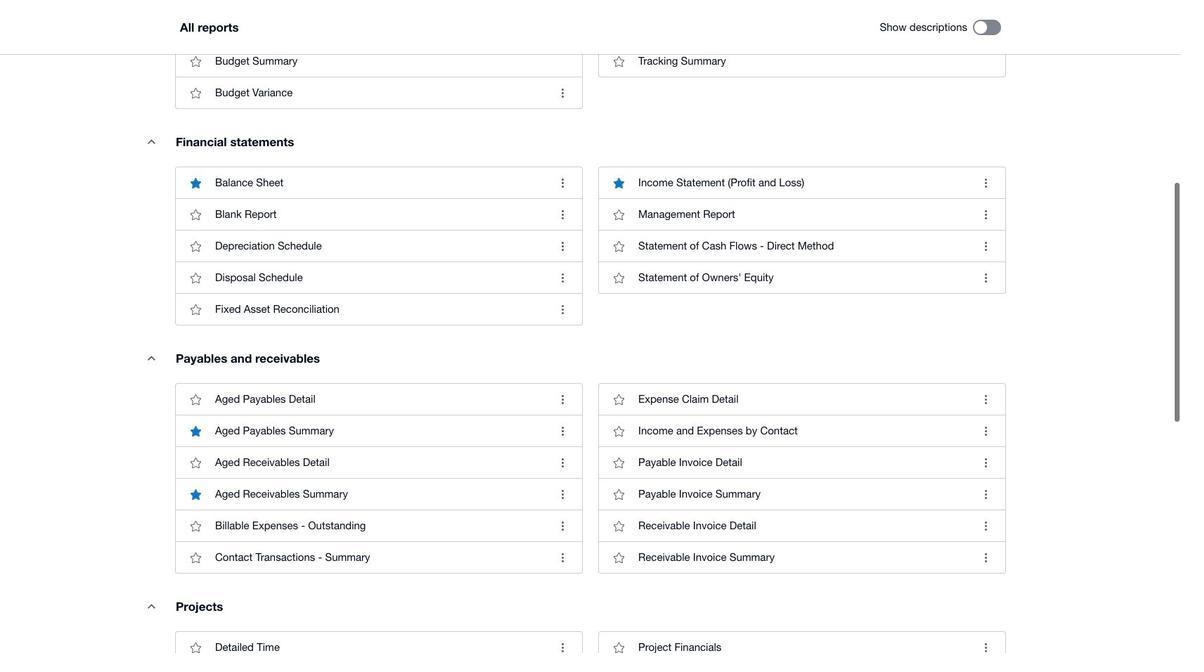 Task type: locate. For each thing, give the bounding box(es) containing it.
1 more options image from the top
[[549, 296, 577, 324]]

more options image
[[549, 296, 577, 324], [549, 386, 577, 414], [549, 449, 577, 477], [549, 512, 577, 540], [549, 544, 577, 572]]

remove favorite image
[[181, 169, 210, 197], [181, 417, 210, 445], [181, 481, 210, 509]]

1 remove favorite image from the top
[[181, 169, 210, 197]]

5 more options image from the top
[[549, 544, 577, 572]]

3 more options image from the top
[[549, 449, 577, 477]]

1 vertical spatial expand report group image
[[137, 344, 165, 372]]

favorite image
[[181, 47, 210, 75], [605, 47, 633, 75], [181, 79, 210, 107], [605, 201, 633, 229], [605, 232, 633, 260], [181, 264, 210, 292], [181, 296, 210, 324], [605, 512, 633, 540], [605, 544, 633, 572]]

2 remove favorite image from the top
[[181, 417, 210, 445]]

more options image
[[549, 79, 577, 107], [549, 169, 577, 197], [549, 201, 577, 229], [549, 232, 577, 260], [549, 264, 577, 292], [549, 417, 577, 445], [549, 481, 577, 509], [549, 634, 577, 654], [972, 634, 1000, 654]]

favorite image
[[181, 201, 210, 229], [181, 232, 210, 260], [605, 264, 633, 292], [181, 386, 210, 414], [605, 386, 633, 414], [605, 417, 633, 445], [181, 449, 210, 477], [605, 449, 633, 477], [605, 481, 633, 509], [181, 512, 210, 540], [181, 544, 210, 572], [181, 634, 210, 654], [605, 634, 633, 654]]

2 vertical spatial remove favorite image
[[181, 481, 210, 509]]

expand report group image
[[137, 592, 165, 621]]

4 more options image from the top
[[549, 512, 577, 540]]

0 vertical spatial expand report group image
[[137, 127, 165, 156]]

0 vertical spatial remove favorite image
[[181, 169, 210, 197]]

expand report group image
[[137, 127, 165, 156], [137, 344, 165, 372]]

1 vertical spatial remove favorite image
[[181, 417, 210, 445]]



Task type: describe. For each thing, give the bounding box(es) containing it.
1 expand report group image from the top
[[137, 127, 165, 156]]

2 expand report group image from the top
[[137, 344, 165, 372]]

2 more options image from the top
[[549, 386, 577, 414]]

3 remove favorite image from the top
[[181, 481, 210, 509]]

remove favorite image
[[605, 169, 633, 197]]



Task type: vqa. For each thing, say whether or not it's contained in the screenshot.
second Expand report group image from the bottom of the page
yes



